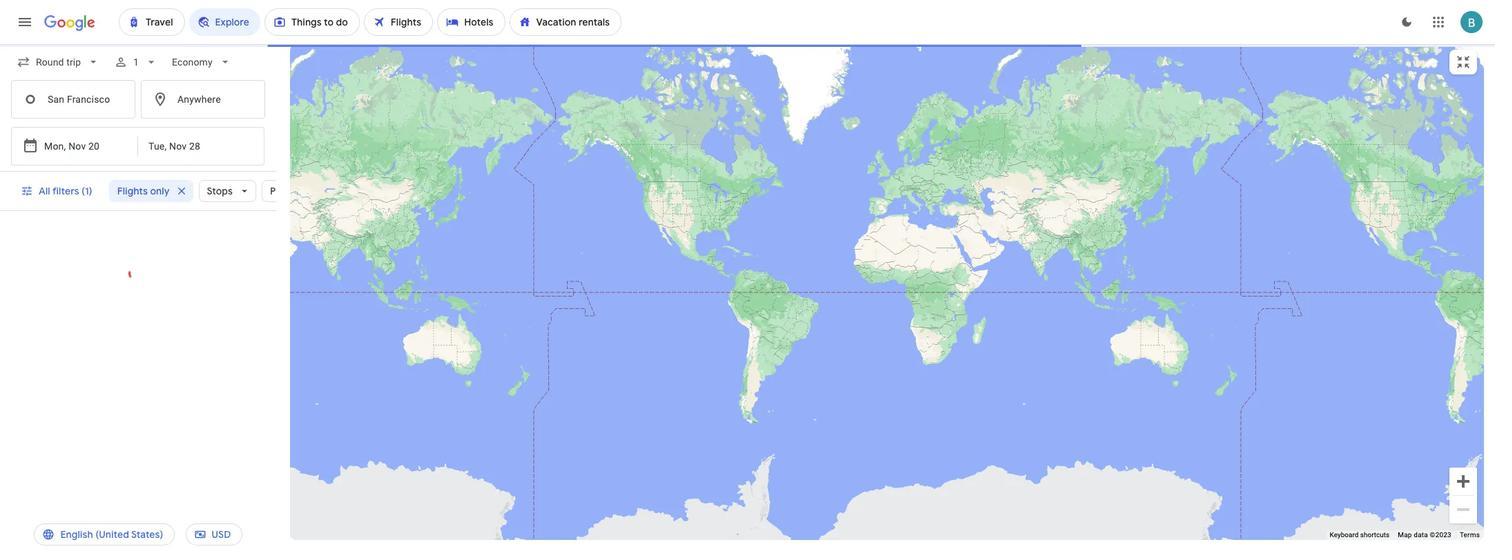 Task type: describe. For each thing, give the bounding box(es) containing it.
keyboard
[[1330, 532, 1359, 540]]

main menu image
[[17, 14, 33, 30]]

stops button
[[199, 175, 256, 208]]

Where to? text field
[[141, 80, 265, 119]]

english (united states)
[[60, 529, 163, 542]]

flights only
[[117, 185, 170, 198]]

states)
[[131, 529, 163, 542]]

Departure text field
[[44, 128, 108, 165]]

flights
[[117, 185, 148, 198]]

english
[[60, 529, 93, 542]]

terms
[[1460, 532, 1480, 540]]

loading results progress bar
[[0, 44, 1496, 47]]

keyboard shortcuts button
[[1330, 531, 1390, 541]]

terms link
[[1460, 532, 1480, 540]]

only
[[150, 185, 170, 198]]

(united
[[95, 529, 129, 542]]

all
[[39, 185, 50, 198]]

all filters (1)
[[39, 185, 92, 198]]

map
[[1398, 532, 1413, 540]]

map data ©2023
[[1398, 532, 1452, 540]]

1
[[134, 57, 139, 68]]



Task type: locate. For each thing, give the bounding box(es) containing it.
english (united states) button
[[34, 519, 174, 552]]

None field
[[11, 50, 106, 75], [167, 50, 238, 75], [11, 50, 106, 75], [167, 50, 238, 75]]

price
[[270, 185, 293, 198]]

data
[[1414, 532, 1429, 540]]

usd button
[[185, 519, 242, 552]]

change appearance image
[[1391, 6, 1424, 39]]

stops
[[207, 185, 233, 198]]

all filters (1) button
[[12, 175, 103, 208]]

usd
[[212, 529, 231, 542]]

view smaller map image
[[1456, 54, 1472, 70]]

1 button
[[109, 46, 164, 79]]

©2023
[[1430, 532, 1452, 540]]

map region
[[180, 0, 1496, 552]]

keyboard shortcuts
[[1330, 532, 1390, 540]]

price button
[[262, 175, 317, 208]]

shortcuts
[[1361, 532, 1390, 540]]

None text field
[[11, 80, 135, 119]]

filters
[[52, 185, 79, 198]]

(1)
[[82, 185, 92, 198]]

Return text field
[[149, 128, 218, 165]]

flights only button
[[109, 175, 193, 208]]



Task type: vqa. For each thing, say whether or not it's contained in the screenshot.
Send to phone
no



